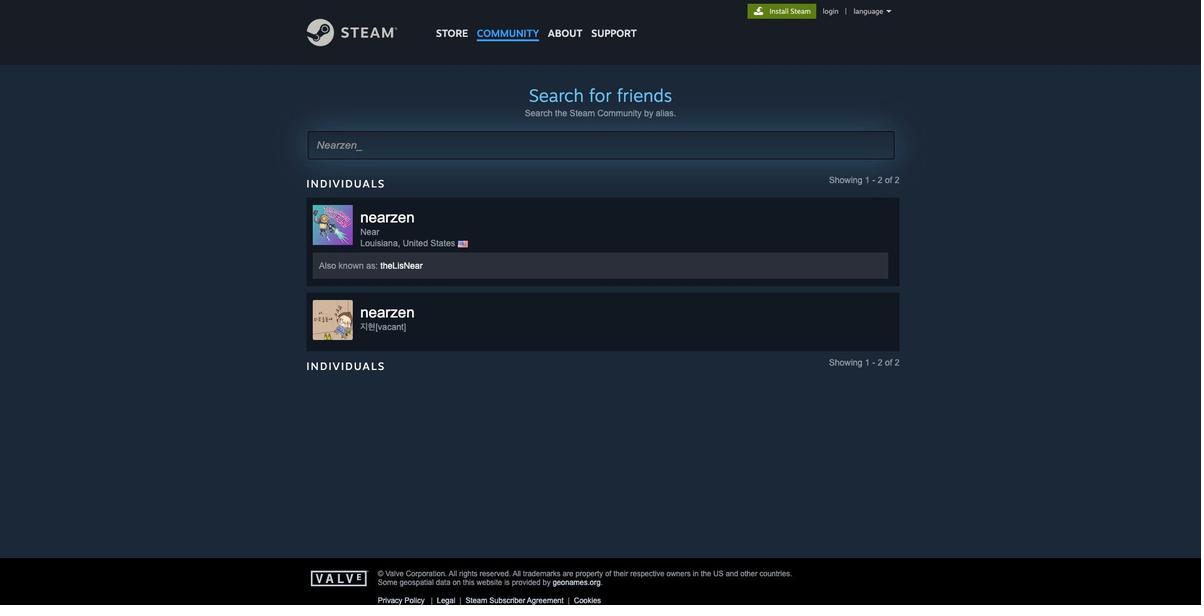 Task type: vqa. For each thing, say whether or not it's contained in the screenshot.
image field
no



Task type: locate. For each thing, give the bounding box(es) containing it.
None text field
[[308, 131, 895, 160]]

valve logo image
[[311, 571, 371, 587]]

global menu navigation
[[432, 0, 641, 45]]



Task type: describe. For each thing, give the bounding box(es) containing it.
link to the steam homepage image
[[307, 19, 417, 46]]

account menu navigation
[[748, 4, 895, 19]]



